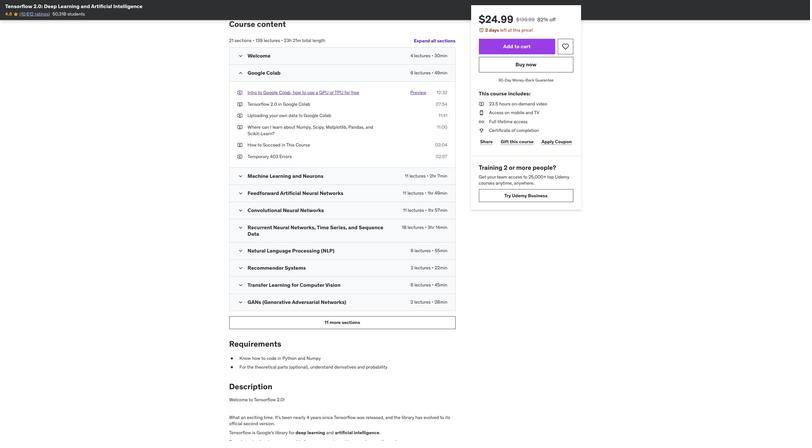 Task type: describe. For each thing, give the bounding box(es) containing it.
welcome to tensorflow 2.0!
[[229, 397, 285, 403]]

on
[[505, 110, 510, 116]]

4 inside what an exciting time. it's been nearly 4 years since tensorflow was released, and the library has evolved to its official second version. tensorflow is google's library for deep learning and artificial intelligence .
[[307, 415, 309, 421]]

what an exciting time. it's been nearly 4 years since tensorflow was released, and the library has evolved to its official second version. tensorflow is google's library for deep learning and artificial intelligence .
[[229, 415, 450, 436]]

neural for networks,
[[273, 224, 290, 231]]

for inside what an exciting time. it's been nearly 4 years since tensorflow was released, and the library has evolved to its official second version. tensorflow is google's library for deep learning and artificial intelligence .
[[289, 430, 295, 436]]

add to cart
[[504, 43, 531, 50]]

has
[[416, 415, 423, 421]]

its
[[446, 415, 450, 421]]

video
[[537, 101, 548, 107]]

to right data
[[299, 113, 303, 119]]

completion
[[517, 128, 540, 133]]

$24.99
[[479, 13, 514, 26]]

feedforward artificial neural networks
[[248, 190, 344, 197]]

1 vertical spatial course
[[296, 142, 310, 148]]

2 vertical spatial xsmall image
[[237, 154, 243, 160]]

to right intro
[[258, 90, 262, 96]]

guarantee
[[536, 78, 554, 82]]

alarm image
[[479, 28, 484, 33]]

all
[[431, 38, 436, 44]]

share
[[480, 139, 493, 145]]

11 for feedforward artificial neural networks
[[403, 190, 407, 196]]

networks,
[[291, 224, 316, 231]]

use
[[308, 90, 315, 96]]

this course includes:
[[479, 90, 531, 97]]

6 for transfer learning for computer vision
[[411, 282, 414, 288]]

lifetime
[[498, 119, 513, 125]]

$139.99
[[516, 16, 535, 23]]

11 lectures • 2hr 7min
[[405, 173, 448, 179]]

0 vertical spatial your
[[270, 113, 278, 119]]

0 vertical spatial networks
[[320, 190, 344, 197]]

2hr
[[430, 173, 437, 179]]

tensorflow up (10,612 at the left of page
[[5, 3, 32, 9]]

try udemy business
[[505, 193, 548, 199]]

full lifetime access
[[489, 119, 528, 125]]

scikit-
[[248, 131, 261, 136]]

total
[[302, 38, 312, 44]]

welcome for welcome
[[248, 53, 271, 59]]

2 vertical spatial in
[[278, 356, 281, 361]]

try udemy business link
[[479, 189, 574, 202]]

gans (generative adversarial networks)
[[248, 299, 346, 305]]

to right how
[[258, 142, 262, 148]]

and left 'neurons'
[[293, 173, 302, 179]]

scipy,
[[313, 124, 325, 130]]

0 vertical spatial access
[[514, 119, 528, 125]]

(10,612 ratings)
[[20, 11, 50, 17]]

google's
[[257, 430, 274, 436]]

data
[[289, 113, 298, 119]]

0 vertical spatial this
[[513, 27, 521, 33]]

left
[[500, 27, 507, 33]]

years
[[311, 415, 321, 421]]

• for google colab
[[432, 70, 434, 76]]

version.
[[259, 421, 275, 427]]

buy
[[516, 61, 525, 68]]

feedforward
[[248, 190, 279, 197]]

and inside recurrent neural networks, time series, and sequence data
[[349, 224, 358, 231]]

• for convolutional neural networks
[[425, 208, 427, 213]]

since
[[322, 415, 333, 421]]

your inside training 2 or more people? get your team access to 25,000+ top udemy courses anytime, anywhere.
[[488, 174, 496, 180]]

2 vertical spatial colab
[[320, 113, 331, 119]]

tensorflow left "2.0!"
[[254, 397, 276, 403]]

probability
[[366, 364, 388, 370]]

4 lectures • 30min
[[411, 53, 448, 59]]

recommender systems
[[248, 265, 306, 271]]

small image for feedforward artificial neural networks
[[237, 190, 244, 197]]

0 vertical spatial library
[[402, 415, 414, 421]]

xsmall image for full
[[479, 119, 484, 125]]

hours
[[500, 101, 511, 107]]

(nlp)
[[321, 247, 335, 254]]

wishlist image
[[562, 43, 570, 50]]

training
[[479, 164, 503, 172]]

7min
[[438, 173, 448, 179]]

share button
[[479, 135, 494, 148]]

• for transfer learning for computer vision
[[432, 282, 434, 288]]

50,318 students
[[53, 11, 85, 17]]

4.6
[[5, 11, 12, 17]]

data
[[248, 231, 259, 237]]

tensorflow up uploading
[[248, 101, 270, 107]]

learning for transfer
[[269, 282, 291, 288]]

temporary
[[248, 154, 269, 159]]

gift this course
[[501, 139, 534, 145]]

cart
[[521, 43, 531, 50]]

small image for transfer
[[237, 282, 244, 289]]

0 vertical spatial 4
[[411, 53, 413, 59]]

1 49min from the top
[[435, 70, 448, 76]]

how
[[248, 142, 257, 148]]

0 horizontal spatial library
[[275, 430, 288, 436]]

0 horizontal spatial course
[[229, 19, 255, 29]]

small image for google colab
[[237, 70, 244, 76]]

11 for machine learning and neurons
[[405, 173, 409, 179]]

0 horizontal spatial how
[[252, 356, 261, 361]]

mobile
[[511, 110, 525, 116]]

28min
[[435, 299, 448, 305]]

tensorflow 2.0 in google colab
[[248, 101, 311, 107]]

full
[[489, 119, 497, 125]]

• for feedforward artificial neural networks
[[425, 190, 427, 196]]

welcome for welcome to tensorflow 2.0!
[[229, 397, 248, 403]]

• left 23h 21m
[[281, 38, 283, 44]]

2 days left at this price!
[[486, 27, 533, 33]]

more inside button
[[330, 320, 341, 326]]

expand
[[414, 38, 430, 44]]

11 more sections button
[[229, 316, 456, 329]]

google up intro
[[248, 70, 265, 76]]

• for recurrent neural networks, time series, and sequence data
[[425, 225, 427, 231]]

processing
[[292, 247, 320, 254]]

and left probability
[[358, 364, 365, 370]]

tensorflow up artificial on the left of page
[[334, 415, 356, 421]]

0 vertical spatial learning
[[58, 3, 80, 9]]

sections for 11 more sections
[[342, 320, 360, 326]]

and right learning
[[326, 430, 334, 436]]

11 more sections
[[325, 320, 360, 326]]

to inside what an exciting time. it's been nearly 4 years since tensorflow was released, and the library has evolved to its official second version. tensorflow is google's library for deep learning and artificial intelligence .
[[440, 415, 444, 421]]

to left code
[[262, 356, 266, 361]]

transfer
[[248, 282, 268, 288]]

about
[[284, 124, 296, 130]]

official
[[229, 421, 243, 427]]

55min
[[435, 248, 448, 254]]

theoretical
[[255, 364, 277, 370]]

6 for natural language processing (nlp)
[[411, 248, 414, 254]]

small image for gans (generative adversarial networks)
[[237, 299, 244, 306]]

23.5
[[489, 101, 498, 107]]

days
[[489, 27, 499, 33]]

courses
[[479, 180, 495, 186]]

team
[[497, 174, 508, 180]]

price!
[[522, 27, 533, 33]]

or inside training 2 or more people? get your team access to 25,000+ top udemy courses anytime, anywhere.
[[509, 164, 515, 172]]

day
[[505, 78, 512, 82]]

small image for recurrent
[[237, 225, 244, 231]]

30-day money-back guarantee
[[499, 78, 554, 82]]

google up numpy,
[[304, 113, 319, 119]]

lectures for gans (generative adversarial networks)
[[415, 299, 431, 305]]

0 vertical spatial artificial
[[91, 3, 112, 9]]

parts
[[278, 364, 288, 370]]

50,318
[[53, 11, 66, 17]]

0 horizontal spatial colab
[[267, 70, 281, 76]]

2 for 2 lectures • 28min
[[411, 299, 414, 305]]

and right released, on the bottom
[[386, 415, 393, 421]]

numpy
[[307, 356, 321, 361]]

small image for recommender systems
[[237, 265, 244, 271]]

lectures for convolutional neural networks
[[408, 208, 424, 213]]

temporary 403 errors
[[248, 154, 292, 159]]

23.5 hours on-demand video
[[489, 101, 548, 107]]

neurons
[[303, 173, 324, 179]]

matplotlib,
[[326, 124, 348, 130]]

to down the "description"
[[249, 397, 253, 403]]

1 vertical spatial this
[[286, 142, 295, 148]]

learn?
[[261, 131, 275, 136]]

gift this course link
[[500, 135, 535, 148]]

• for gans (generative adversarial networks)
[[432, 299, 434, 305]]

been
[[282, 415, 292, 421]]

tpu
[[335, 90, 344, 96]]



Task type: vqa. For each thing, say whether or not it's contained in the screenshot.


Task type: locate. For each thing, give the bounding box(es) containing it.
your up the courses at the top of the page
[[488, 174, 496, 180]]

.
[[380, 430, 381, 436]]

1 vertical spatial the
[[394, 415, 401, 421]]

networks up networks,
[[300, 207, 324, 214]]

lectures up 6 lectures • 45min
[[415, 265, 431, 271]]

exciting
[[247, 415, 263, 421]]

• for welcome
[[432, 53, 434, 59]]

• left 57min
[[425, 208, 427, 213]]

1 vertical spatial 1hr
[[428, 208, 434, 213]]

lectures left 2hr
[[410, 173, 426, 179]]

0 vertical spatial course
[[491, 90, 507, 97]]

xsmall image for 23.5
[[479, 101, 484, 107]]

recurrent
[[248, 224, 272, 231]]

1 vertical spatial library
[[275, 430, 288, 436]]

•
[[253, 38, 255, 44], [281, 38, 283, 44], [432, 53, 434, 59], [432, 70, 434, 76], [427, 173, 429, 179], [425, 190, 427, 196], [425, 208, 427, 213], [425, 225, 427, 231], [432, 248, 434, 254], [432, 265, 434, 271], [432, 282, 434, 288], [432, 299, 434, 305]]

6 up 2 lectures • 28min
[[411, 282, 414, 288]]

lectures down expand on the top right of page
[[415, 53, 431, 59]]

to up anywhere.
[[524, 174, 528, 180]]

xsmall image
[[479, 101, 484, 107], [479, 119, 484, 125], [237, 154, 243, 160]]

5 small image from the top
[[237, 299, 244, 306]]

6 up preview
[[411, 70, 414, 76]]

sections right 21
[[235, 38, 252, 44]]

0 horizontal spatial course
[[491, 90, 507, 97]]

your left 'own'
[[270, 113, 278, 119]]

small image left 'transfer' on the bottom of the page
[[237, 282, 244, 289]]

small image
[[237, 173, 244, 180], [237, 208, 244, 214], [237, 225, 244, 231], [237, 248, 244, 254], [237, 282, 244, 289]]

0 vertical spatial udemy
[[555, 174, 570, 180]]

udemy inside training 2 or more people? get your team access to 25,000+ top udemy courses anytime, anywhere.
[[555, 174, 570, 180]]

1 horizontal spatial or
[[509, 164, 515, 172]]

computer
[[300, 282, 325, 288]]

lectures for welcome
[[415, 53, 431, 59]]

this
[[513, 27, 521, 33], [510, 139, 518, 145]]

this inside the gift this course link
[[510, 139, 518, 145]]

1hr for feedforward artificial neural networks
[[428, 190, 434, 196]]

1 vertical spatial neural
[[283, 207, 299, 214]]

1 vertical spatial in
[[282, 142, 285, 148]]

1 horizontal spatial sections
[[342, 320, 360, 326]]

apply coupon button
[[541, 135, 574, 148]]

0 horizontal spatial udemy
[[512, 193, 527, 199]]

small image left 'convolutional' at the left top
[[237, 208, 244, 214]]

gpu
[[319, 90, 329, 96]]

google up 2.0
[[263, 90, 278, 96]]

1 vertical spatial udemy
[[512, 193, 527, 199]]

or up anytime,
[[509, 164, 515, 172]]

1 vertical spatial this
[[510, 139, 518, 145]]

1 vertical spatial for
[[292, 282, 299, 288]]

understand
[[310, 364, 333, 370]]

python
[[283, 356, 297, 361]]

lectures up 2 lectures • 22min
[[415, 248, 431, 254]]

learning up 50,318 students
[[58, 3, 80, 9]]

neural down feedforward artificial neural networks
[[283, 207, 299, 214]]

colab up colab,
[[267, 70, 281, 76]]

1 6 from the top
[[411, 70, 414, 76]]

0 vertical spatial 49min
[[435, 70, 448, 76]]

1 horizontal spatial 4
[[411, 53, 413, 59]]

coupon
[[555, 139, 572, 145]]

0 horizontal spatial this
[[286, 142, 295, 148]]

for the theoretical parts (optional), understand derivatives and probability
[[240, 364, 388, 370]]

udemy right try
[[512, 193, 527, 199]]

neural for networks
[[283, 207, 299, 214]]

• left 30min in the right of the page
[[432, 53, 434, 59]]

how to succeed in this course
[[248, 142, 310, 148]]

transfer learning for computer vision
[[248, 282, 341, 288]]

• up 11 lectures • 1hr 57min
[[425, 190, 427, 196]]

1hr down 2hr
[[428, 190, 434, 196]]

0 vertical spatial 1hr
[[428, 190, 434, 196]]

access
[[489, 110, 504, 116]]

course down where can i learn about numpy, scipy, matplotlib, pandas, and scikit-learn?
[[296, 142, 310, 148]]

udemy
[[555, 174, 570, 180], [512, 193, 527, 199]]

1hr for convolutional neural networks
[[428, 208, 434, 213]]

lectures for machine learning and neurons
[[410, 173, 426, 179]]

1 small image from the top
[[237, 53, 244, 59]]

0 horizontal spatial the
[[247, 364, 254, 370]]

lectures for google colab
[[415, 70, 431, 76]]

(10,612
[[20, 11, 34, 17]]

on-
[[512, 101, 519, 107]]

1 horizontal spatial course
[[519, 139, 534, 145]]

0 horizontal spatial or
[[330, 90, 334, 96]]

this right gift
[[510, 139, 518, 145]]

artificial
[[335, 430, 353, 436]]

errors
[[280, 154, 292, 159]]

0 vertical spatial 6
[[411, 70, 414, 76]]

2 right 'alarm' icon
[[486, 27, 488, 33]]

1 horizontal spatial udemy
[[555, 174, 570, 180]]

access up anywhere.
[[509, 174, 523, 180]]

course up '23.5'
[[491, 90, 507, 97]]

free
[[351, 90, 359, 96]]

the inside what an exciting time. it's been nearly 4 years since tensorflow was released, and the library has evolved to its official second version. tensorflow is google's library for deep learning and artificial intelligence .
[[394, 415, 401, 421]]

people?
[[533, 164, 556, 172]]

25,000+
[[529, 174, 547, 180]]

buy now button
[[479, 57, 574, 72]]

welcome down the "description"
[[229, 397, 248, 403]]

1 vertical spatial networks
[[300, 207, 324, 214]]

library left "has"
[[402, 415, 414, 421]]

1 horizontal spatial this
[[479, 90, 489, 97]]

lectures for natural language processing (nlp)
[[415, 248, 431, 254]]

0 vertical spatial this
[[479, 90, 489, 97]]

library right google's
[[275, 430, 288, 436]]

12:32
[[437, 90, 448, 96]]

0 horizontal spatial more
[[330, 320, 341, 326]]

• for natural language processing (nlp)
[[432, 248, 434, 254]]

11 down networks)
[[325, 320, 329, 326]]

5 small image from the top
[[237, 282, 244, 289]]

1 vertical spatial how
[[252, 356, 261, 361]]

lectures up 2 lectures • 28min
[[415, 282, 431, 288]]

6 lectures • 55min
[[411, 248, 448, 254]]

to
[[515, 43, 520, 50], [258, 90, 262, 96], [302, 90, 307, 96], [299, 113, 303, 119], [258, 142, 262, 148], [524, 174, 528, 180], [262, 356, 266, 361], [249, 397, 253, 403], [440, 415, 444, 421]]

49min down 30min in the right of the page
[[435, 70, 448, 76]]

2 lectures • 28min
[[411, 299, 448, 305]]

• for recommender systems
[[432, 265, 434, 271]]

lectures for recommender systems
[[415, 265, 431, 271]]

learning for machine
[[270, 173, 291, 179]]

and inside where can i learn about numpy, scipy, matplotlib, pandas, and scikit-learn?
[[366, 124, 373, 130]]

access down the mobile
[[514, 119, 528, 125]]

1hr left 57min
[[428, 208, 434, 213]]

0 vertical spatial more
[[517, 164, 532, 172]]

1 vertical spatial course
[[519, 139, 534, 145]]

2 for 2 lectures • 22min
[[411, 265, 414, 271]]

sections right all at the top
[[437, 38, 456, 44]]

• left 2hr
[[427, 173, 429, 179]]

3 6 from the top
[[411, 282, 414, 288]]

for left computer
[[292, 282, 299, 288]]

small image for convolutional
[[237, 208, 244, 214]]

6 up 2 lectures • 22min
[[411, 248, 414, 254]]

small image left natural
[[237, 248, 244, 254]]

1 vertical spatial your
[[488, 174, 496, 180]]

2 vertical spatial neural
[[273, 224, 290, 231]]

82%
[[538, 16, 549, 23]]

small image for natural
[[237, 248, 244, 254]]

2 up team
[[504, 164, 508, 172]]

gans
[[248, 299, 261, 305]]

lectures down 6 lectures • 45min
[[415, 299, 431, 305]]

0 vertical spatial or
[[330, 90, 334, 96]]

more inside training 2 or more people? get your team access to 25,000+ top udemy courses anytime, anywhere.
[[517, 164, 532, 172]]

3 small image from the top
[[237, 225, 244, 231]]

0 vertical spatial how
[[293, 90, 301, 96]]

0 vertical spatial course
[[229, 19, 255, 29]]

and up students
[[81, 3, 90, 9]]

11 inside button
[[325, 320, 329, 326]]

course down completion
[[519, 139, 534, 145]]

add to cart button
[[479, 39, 555, 54]]

colab up scipy,
[[320, 113, 331, 119]]

lectures right 18
[[408, 225, 424, 231]]

2 horizontal spatial sections
[[437, 38, 456, 44]]

artificial left intelligence
[[91, 3, 112, 9]]

1hr
[[428, 190, 434, 196], [428, 208, 434, 213]]

lectures down 4 lectures • 30min
[[415, 70, 431, 76]]

11 lectures • 1hr 57min
[[403, 208, 448, 213]]

deep
[[296, 430, 307, 436]]

2 inside training 2 or more people? get your team access to 25,000+ top udemy courses anytime, anywhere.
[[504, 164, 508, 172]]

21 sections • 139 lectures • 23h 21m total length
[[229, 38, 326, 44]]

1 horizontal spatial artificial
[[280, 190, 301, 197]]

of
[[512, 128, 516, 133]]

1 horizontal spatial colab
[[299, 101, 311, 107]]

to left its
[[440, 415, 444, 421]]

what
[[229, 415, 240, 421]]

11 up 18
[[403, 208, 407, 213]]

6 for google colab
[[411, 70, 414, 76]]

1 vertical spatial learning
[[270, 173, 291, 179]]

2.0
[[271, 101, 277, 107]]

2 vertical spatial learning
[[269, 282, 291, 288]]

sections inside button
[[342, 320, 360, 326]]

• for machine learning and neurons
[[427, 173, 429, 179]]

the right for
[[247, 364, 254, 370]]

artificial up convolutional neural networks at the top left of page
[[280, 190, 301, 197]]

and right pandas,
[[366, 124, 373, 130]]

small image for welcome
[[237, 53, 244, 59]]

1 vertical spatial xsmall image
[[479, 119, 484, 125]]

1 horizontal spatial course
[[296, 142, 310, 148]]

1 horizontal spatial how
[[293, 90, 301, 96]]

welcome down 139
[[248, 53, 271, 59]]

11 for convolutional neural networks
[[403, 208, 407, 213]]

3 small image from the top
[[237, 190, 244, 197]]

1 horizontal spatial more
[[517, 164, 532, 172]]

0 vertical spatial in
[[278, 101, 282, 107]]

0 vertical spatial welcome
[[248, 53, 271, 59]]

1 vertical spatial 6
[[411, 248, 414, 254]]

google up 'uploading your own data to google colab' on the left top of the page
[[283, 101, 298, 107]]

0 horizontal spatial your
[[270, 113, 278, 119]]

lectures for feedforward artificial neural networks
[[408, 190, 424, 196]]

4 small image from the top
[[237, 248, 244, 254]]

networks down 'neurons'
[[320, 190, 344, 197]]

18 lectures • 3hr 14min
[[402, 225, 448, 231]]

03:04
[[436, 142, 448, 148]]

nearly
[[293, 415, 306, 421]]

30-
[[499, 78, 505, 82]]

preview
[[411, 90, 427, 96]]

vision
[[326, 282, 341, 288]]

convolutional neural networks
[[248, 207, 324, 214]]

0 horizontal spatial 4
[[307, 415, 309, 421]]

more down networks)
[[330, 320, 341, 326]]

an
[[241, 415, 246, 421]]

the left "has"
[[394, 415, 401, 421]]

4 small image from the top
[[237, 265, 244, 271]]

2 6 from the top
[[411, 248, 414, 254]]

intro to google colab, how to use a gpu or tpu for free
[[248, 90, 359, 96]]

1 horizontal spatial the
[[394, 415, 401, 421]]

includes:
[[508, 90, 531, 97]]

access on mobile and tv
[[489, 110, 540, 116]]

this right at on the top right
[[513, 27, 521, 33]]

adversarial
[[292, 299, 320, 305]]

0 vertical spatial colab
[[267, 70, 281, 76]]

2 vertical spatial for
[[289, 430, 295, 436]]

• left 45min
[[432, 282, 434, 288]]

apply coupon
[[542, 139, 572, 145]]

colab down intro to google colab, how to use a gpu or tpu for free
[[299, 101, 311, 107]]

1 vertical spatial access
[[509, 174, 523, 180]]

0 horizontal spatial sections
[[235, 38, 252, 44]]

how right colab,
[[293, 90, 301, 96]]

xsmall image
[[237, 90, 243, 96], [237, 101, 243, 108], [479, 110, 484, 116], [237, 113, 243, 119], [237, 124, 243, 131], [479, 128, 484, 134], [237, 142, 243, 148], [229, 356, 234, 362], [229, 364, 234, 371]]

1 vertical spatial colab
[[299, 101, 311, 107]]

a
[[316, 90, 318, 96]]

small image
[[237, 53, 244, 59], [237, 70, 244, 76], [237, 190, 244, 197], [237, 265, 244, 271], [237, 299, 244, 306]]

to inside button
[[515, 43, 520, 50]]

second
[[244, 421, 258, 427]]

1 vertical spatial welcome
[[229, 397, 248, 403]]

demand
[[519, 101, 536, 107]]

18
[[402, 225, 407, 231]]

1 vertical spatial artificial
[[280, 190, 301, 197]]

expand all sections button
[[414, 34, 456, 47]]

2 small image from the top
[[237, 208, 244, 214]]

learning down the 'recommender systems'
[[269, 282, 291, 288]]

course
[[229, 19, 255, 29], [296, 142, 310, 148]]

49min up 57min
[[435, 190, 448, 196]]

• left 22min
[[432, 265, 434, 271]]

xsmall image left '23.5'
[[479, 101, 484, 107]]

buy now
[[516, 61, 537, 68]]

and
[[81, 3, 90, 9], [526, 110, 534, 116], [366, 124, 373, 130], [293, 173, 302, 179], [349, 224, 358, 231], [298, 356, 306, 361], [358, 364, 365, 370], [386, 415, 393, 421], [326, 430, 334, 436]]

0 vertical spatial xsmall image
[[479, 101, 484, 107]]

to left use
[[302, 90, 307, 96]]

2 horizontal spatial colab
[[320, 113, 331, 119]]

colab,
[[279, 90, 292, 96]]

in up the errors
[[282, 142, 285, 148]]

1 horizontal spatial library
[[402, 415, 414, 421]]

2 for 2 days left at this price!
[[486, 27, 488, 33]]

tensorflow down the official
[[229, 430, 251, 436]]

course inside the gift this course link
[[519, 139, 534, 145]]

1 horizontal spatial your
[[488, 174, 496, 180]]

sequence
[[359, 224, 384, 231]]

small image for machine
[[237, 173, 244, 180]]

2 49min from the top
[[435, 190, 448, 196]]

11 up 11 lectures • 1hr 49min
[[405, 173, 409, 179]]

2.0:
[[33, 3, 43, 9]]

pandas,
[[349, 124, 365, 130]]

• left 139
[[253, 38, 255, 44]]

neural inside recurrent neural networks, time series, and sequence data
[[273, 224, 290, 231]]

released,
[[366, 415, 385, 421]]

lectures for recurrent neural networks, time series, and sequence data
[[408, 225, 424, 231]]

learning down the errors
[[270, 173, 291, 179]]

can
[[262, 124, 269, 130]]

1 vertical spatial or
[[509, 164, 515, 172]]

money-
[[513, 78, 526, 82]]

get
[[479, 174, 487, 180]]

anywhere.
[[514, 180, 535, 186]]

learning
[[58, 3, 80, 9], [270, 173, 291, 179], [269, 282, 291, 288]]

0 horizontal spatial artificial
[[91, 3, 112, 9]]

top
[[548, 174, 554, 180]]

small image left machine
[[237, 173, 244, 180]]

2 small image from the top
[[237, 70, 244, 76]]

in right 2.0
[[278, 101, 282, 107]]

and left tv
[[526, 110, 534, 116]]

0 vertical spatial neural
[[303, 190, 319, 197]]

xsmall image left temporary at the top of the page
[[237, 154, 243, 160]]

• left 3hr
[[425, 225, 427, 231]]

lectures up 11 lectures • 1hr 57min
[[408, 190, 424, 196]]

1 vertical spatial 4
[[307, 415, 309, 421]]

to inside training 2 or more people? get your team access to 25,000+ top udemy courses anytime, anywhere.
[[524, 174, 528, 180]]

or left tpu
[[330, 90, 334, 96]]

length
[[313, 38, 326, 44]]

1 vertical spatial more
[[330, 320, 341, 326]]

for
[[240, 364, 246, 370]]

11 up 11 lectures • 1hr 57min
[[403, 190, 407, 196]]

2 vertical spatial 6
[[411, 282, 414, 288]]

access inside training 2 or more people? get your team access to 25,000+ top udemy courses anytime, anywhere.
[[509, 174, 523, 180]]

sections inside dropdown button
[[437, 38, 456, 44]]

0 vertical spatial the
[[247, 364, 254, 370]]

sections for expand all sections
[[437, 38, 456, 44]]

• left 28min
[[432, 299, 434, 305]]

1 vertical spatial 49min
[[435, 190, 448, 196]]

1 small image from the top
[[237, 173, 244, 180]]

for left free
[[345, 90, 350, 96]]

lectures right 139
[[264, 38, 280, 44]]

small image left data
[[237, 225, 244, 231]]

2 down 6 lectures • 45min
[[411, 299, 414, 305]]

the
[[247, 364, 254, 370], [394, 415, 401, 421]]

lectures for transfer learning for computer vision
[[415, 282, 431, 288]]

0 vertical spatial for
[[345, 90, 350, 96]]

• left 55min
[[432, 248, 434, 254]]

and up (optional),
[[298, 356, 306, 361]]

where
[[248, 124, 261, 130]]

intelligence
[[113, 3, 143, 9]]

22min
[[435, 265, 448, 271]]

how right know
[[252, 356, 261, 361]]



